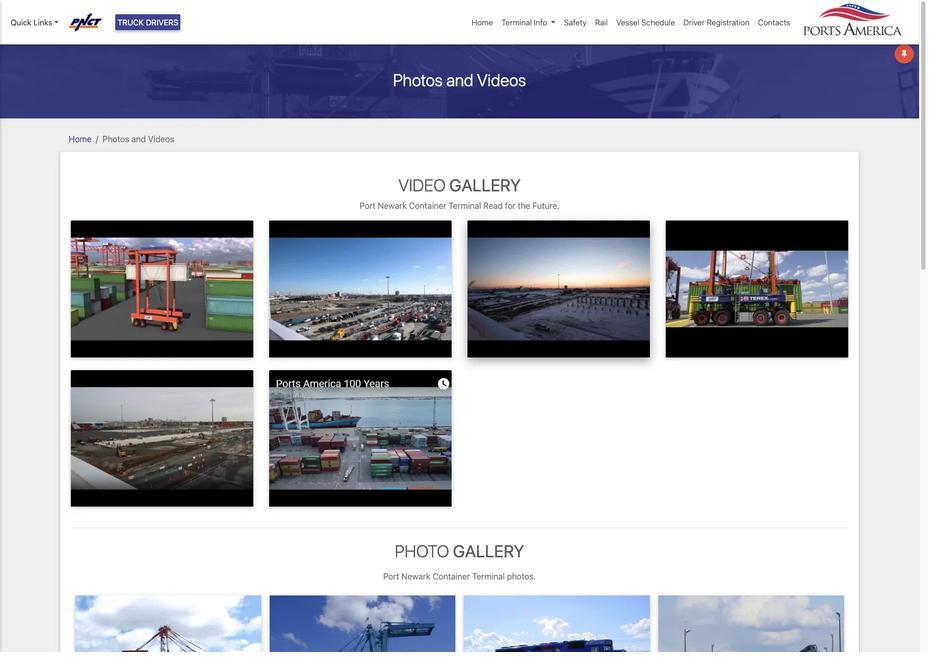 Task type: describe. For each thing, give the bounding box(es) containing it.
terminal for photos.
[[472, 572, 505, 581]]

terminal info
[[502, 17, 547, 27]]

port newark container terminal read for the future.
[[360, 201, 560, 211]]

contacts
[[758, 17, 791, 27]]

info
[[534, 17, 547, 27]]

newark for port newark container terminal photos.
[[401, 572, 431, 581]]

safety
[[564, 17, 587, 27]]

video
[[398, 175, 446, 195]]

1 horizontal spatial videos
[[477, 70, 526, 90]]

0 vertical spatial terminal
[[502, 17, 532, 27]]

vessel schedule
[[616, 17, 675, 27]]

0 horizontal spatial photos and videos
[[102, 134, 174, 144]]

rail link
[[591, 12, 612, 33]]

1 horizontal spatial photos and videos
[[393, 70, 526, 90]]

future.
[[533, 201, 560, 211]]

quick
[[11, 17, 31, 27]]

read
[[483, 201, 503, 211]]

0 vertical spatial and
[[446, 70, 473, 90]]

quick links
[[11, 17, 52, 27]]

0 horizontal spatial and
[[131, 134, 146, 144]]

1 vertical spatial photos
[[102, 134, 129, 144]]

1 horizontal spatial photos
[[393, 70, 443, 90]]

1 horizontal spatial home link
[[468, 12, 497, 33]]

for
[[505, 201, 516, 211]]

driver registration
[[684, 17, 750, 27]]

gallery for photo gallery
[[453, 541, 524, 561]]

gallery for video gallery
[[449, 175, 521, 195]]

vessel schedule link
[[612, 12, 679, 33]]

contacts link
[[754, 12, 795, 33]]

container for read
[[409, 201, 446, 211]]



Task type: vqa. For each thing, say whether or not it's contained in the screenshot.
Drivers at the top left of the page
yes



Task type: locate. For each thing, give the bounding box(es) containing it.
gallery up port newark container terminal photos.
[[453, 541, 524, 561]]

quick links link
[[11, 16, 59, 28]]

registration
[[707, 17, 750, 27]]

0 vertical spatial newark
[[378, 201, 407, 211]]

photos
[[393, 70, 443, 90], [102, 134, 129, 144]]

video gallery
[[398, 175, 521, 195]]

0 vertical spatial gallery
[[449, 175, 521, 195]]

1 vertical spatial photos and videos
[[102, 134, 174, 144]]

1 vertical spatial container
[[433, 572, 470, 581]]

terminal left photos.
[[472, 572, 505, 581]]

video image
[[71, 221, 253, 357], [269, 221, 452, 357], [468, 221, 650, 357], [666, 221, 848, 357], [71, 370, 253, 507], [269, 370, 452, 507]]

0 vertical spatial photos and videos
[[393, 70, 526, 90]]

1 vertical spatial gallery
[[453, 541, 524, 561]]

container
[[409, 201, 446, 211], [433, 572, 470, 581]]

videos
[[477, 70, 526, 90], [148, 134, 174, 144]]

port newark container terminal photos.
[[383, 572, 536, 581]]

newark down photo
[[401, 572, 431, 581]]

container down photo gallery
[[433, 572, 470, 581]]

0 horizontal spatial home
[[69, 134, 92, 144]]

0 vertical spatial home
[[472, 17, 493, 27]]

port for port newark container terminal photos.
[[383, 572, 399, 581]]

terminal
[[502, 17, 532, 27], [449, 201, 481, 211], [472, 572, 505, 581]]

links
[[34, 17, 52, 27]]

0 horizontal spatial port
[[360, 201, 376, 211]]

driver registration link
[[679, 12, 754, 33]]

truck drivers
[[117, 17, 178, 27]]

home
[[472, 17, 493, 27], [69, 134, 92, 144]]

newark down video
[[378, 201, 407, 211]]

the
[[518, 201, 530, 211]]

terminal down video gallery
[[449, 201, 481, 211]]

gallery
[[449, 175, 521, 195], [453, 541, 524, 561]]

home link
[[468, 12, 497, 33], [69, 134, 92, 144]]

photos.
[[507, 572, 536, 581]]

1 vertical spatial terminal
[[449, 201, 481, 211]]

0 vertical spatial port
[[360, 201, 376, 211]]

and
[[446, 70, 473, 90], [131, 134, 146, 144]]

1 horizontal spatial port
[[383, 572, 399, 581]]

1 horizontal spatial and
[[446, 70, 473, 90]]

rail
[[595, 17, 608, 27]]

port for port newark container terminal read for the future.
[[360, 201, 376, 211]]

1 vertical spatial port
[[383, 572, 399, 581]]

1 vertical spatial and
[[131, 134, 146, 144]]

0 vertical spatial photos
[[393, 70, 443, 90]]

0 horizontal spatial videos
[[148, 134, 174, 144]]

container for photos.
[[433, 572, 470, 581]]

truck drivers link
[[115, 14, 181, 30]]

1 vertical spatial newark
[[401, 572, 431, 581]]

0 horizontal spatial photos
[[102, 134, 129, 144]]

0 vertical spatial videos
[[477, 70, 526, 90]]

safety link
[[560, 12, 591, 33]]

0 horizontal spatial home link
[[69, 134, 92, 144]]

0 vertical spatial home link
[[468, 12, 497, 33]]

terminal info link
[[497, 12, 560, 33]]

photo gallery
[[395, 541, 524, 561]]

vessel
[[616, 17, 640, 27]]

photo
[[395, 541, 449, 561]]

1 horizontal spatial home
[[472, 17, 493, 27]]

truck
[[117, 17, 144, 27]]

driver
[[684, 17, 705, 27]]

0 vertical spatial container
[[409, 201, 446, 211]]

container down video
[[409, 201, 446, 211]]

terminal for read
[[449, 201, 481, 211]]

2 vertical spatial terminal
[[472, 572, 505, 581]]

terminal left info
[[502, 17, 532, 27]]

schedule
[[642, 17, 675, 27]]

drivers
[[146, 17, 178, 27]]

1 vertical spatial home
[[69, 134, 92, 144]]

1 vertical spatial videos
[[148, 134, 174, 144]]

gallery up read
[[449, 175, 521, 195]]

newark
[[378, 201, 407, 211], [401, 572, 431, 581]]

port
[[360, 201, 376, 211], [383, 572, 399, 581]]

newark for port newark container terminal read for the future.
[[378, 201, 407, 211]]

1 vertical spatial home link
[[69, 134, 92, 144]]

photos and videos
[[393, 70, 526, 90], [102, 134, 174, 144]]



